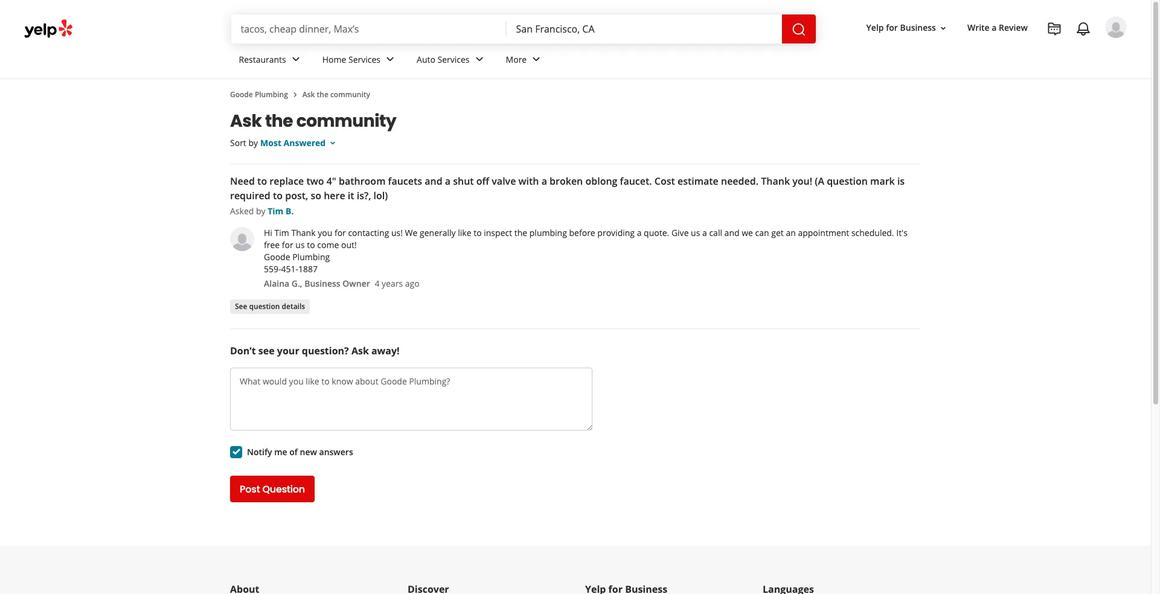Task type: locate. For each thing, give the bounding box(es) containing it.
community down home services link
[[330, 89, 370, 100]]

tim right hi
[[274, 227, 289, 239]]

home services link
[[313, 43, 407, 79]]

0 horizontal spatial question
[[249, 301, 280, 311]]

0 horizontal spatial thank
[[291, 227, 316, 239]]

1 services from the left
[[348, 53, 380, 65]]

free
[[264, 239, 280, 251]]

What would you like to know about Goode Plumbing? text field
[[230, 368, 592, 431]]

home services
[[322, 53, 380, 65]]

away!
[[371, 344, 400, 357]]

0 vertical spatial community
[[330, 89, 370, 100]]

0 vertical spatial 16 chevron down v2 image
[[938, 23, 948, 33]]

b.
[[286, 205, 294, 217]]

by
[[248, 137, 258, 149], [256, 205, 265, 217]]

like
[[458, 227, 471, 239]]

0 vertical spatial ask the community
[[302, 89, 370, 100]]

business
[[900, 22, 936, 33], [304, 278, 340, 289]]

1 vertical spatial and
[[724, 227, 739, 239]]

auto services
[[417, 53, 470, 65]]

16 chevron down v2 image right answered
[[328, 138, 338, 148]]

user actions element
[[857, 15, 1144, 89]]

1 vertical spatial 16 chevron down v2 image
[[328, 138, 338, 148]]

most answered
[[260, 137, 326, 149]]

services for auto services
[[438, 53, 470, 65]]

1 horizontal spatial plumbing
[[292, 251, 330, 263]]

you
[[318, 227, 332, 239]]

0 vertical spatial ask
[[302, 89, 315, 100]]

0 horizontal spatial 24 chevron down v2 image
[[288, 52, 303, 67]]

2 horizontal spatial 24 chevron down v2 image
[[529, 52, 544, 67]]

by down required
[[256, 205, 265, 217]]

to up required
[[257, 175, 267, 188]]

451-
[[281, 263, 298, 275]]

1 horizontal spatial for
[[334, 227, 346, 239]]

business right yelp
[[900, 22, 936, 33]]

2 vertical spatial ask
[[351, 344, 369, 357]]

sort
[[230, 137, 246, 149]]

1 vertical spatial us
[[295, 239, 305, 251]]

1 vertical spatial community
[[296, 109, 396, 133]]

none field up home services link
[[241, 22, 497, 36]]

tim b. link
[[268, 205, 294, 217]]

community up answered
[[296, 109, 396, 133]]

0 vertical spatial thank
[[761, 175, 790, 188]]

2 horizontal spatial the
[[514, 227, 527, 239]]

plumbing up 1887
[[292, 251, 330, 263]]

us right give
[[691, 227, 700, 239]]

out!
[[341, 239, 357, 251]]

question right (a
[[827, 175, 868, 188]]

shut
[[453, 175, 474, 188]]

nolan p. image
[[1105, 16, 1127, 38]]

2 horizontal spatial ask
[[351, 344, 369, 357]]

two
[[306, 175, 324, 188]]

the inside hi tim thank you for contacting us! we generally like to inspect the plumbing before providing a quote. give us a call and we can get an appointment scheduled. it's free for us to come out! goode plumbing 559-451-1887 alaina g., business owner 4 years ago
[[514, 227, 527, 239]]

0 vertical spatial business
[[900, 22, 936, 33]]

0 vertical spatial the
[[317, 89, 328, 100]]

0 horizontal spatial business
[[304, 278, 340, 289]]

by right sort
[[248, 137, 258, 149]]

for
[[886, 22, 898, 33], [334, 227, 346, 239], [282, 239, 293, 251]]

24 chevron down v2 image inside more link
[[529, 52, 544, 67]]

inspect
[[484, 227, 512, 239]]

oblong
[[585, 175, 617, 188]]

0 vertical spatial plumbing
[[255, 89, 288, 100]]

most answered button
[[260, 137, 338, 149]]

1 horizontal spatial none field
[[516, 22, 772, 36]]

16 chevron down v2 image
[[938, 23, 948, 33], [328, 138, 338, 148]]

16 chevron down v2 image for most answered
[[328, 138, 338, 148]]

ask up sort by
[[230, 109, 262, 133]]

0 vertical spatial tim
[[268, 205, 283, 217]]

the right "16 chevron right v2" image
[[317, 89, 328, 100]]

24 chevron down v2 image
[[288, 52, 303, 67], [472, 52, 486, 67], [529, 52, 544, 67]]

1 vertical spatial tim
[[274, 227, 289, 239]]

1 horizontal spatial business
[[900, 22, 936, 33]]

a left quote.
[[637, 227, 642, 239]]

16 chevron down v2 image inside yelp for business button
[[938, 23, 948, 33]]

plumbing left "16 chevron right v2" image
[[255, 89, 288, 100]]

ask the community up answered
[[230, 109, 396, 133]]

ask
[[302, 89, 315, 100], [230, 109, 262, 133], [351, 344, 369, 357]]

a
[[992, 22, 997, 33], [445, 175, 451, 188], [541, 175, 547, 188], [637, 227, 642, 239], [702, 227, 707, 239]]

answers
[[319, 446, 353, 458]]

required
[[230, 189, 270, 202]]

appointment
[[798, 227, 849, 239]]

services
[[348, 53, 380, 65], [438, 53, 470, 65]]

0 horizontal spatial for
[[282, 239, 293, 251]]

1 vertical spatial business
[[304, 278, 340, 289]]

tim left b.
[[268, 205, 283, 217]]

goode inside hi tim thank you for contacting us! we generally like to inspect the plumbing before providing a quote. give us a call and we can get an appointment scheduled. it's free for us to come out! goode plumbing 559-451-1887 alaina g., business owner 4 years ago
[[264, 251, 290, 263]]

need
[[230, 175, 255, 188]]

to
[[257, 175, 267, 188], [273, 189, 283, 202], [474, 227, 482, 239], [307, 239, 315, 251]]

faucets
[[388, 175, 422, 188]]

us up 1887
[[295, 239, 305, 251]]

1 horizontal spatial 24 chevron down v2 image
[[472, 52, 486, 67]]

2 24 chevron down v2 image from the left
[[472, 52, 486, 67]]

1 vertical spatial thank
[[291, 227, 316, 239]]

1 24 chevron down v2 image from the left
[[288, 52, 303, 67]]

to right like
[[474, 227, 482, 239]]

1 vertical spatial by
[[256, 205, 265, 217]]

0 horizontal spatial goode
[[230, 89, 253, 100]]

none field up business categories element
[[516, 22, 772, 36]]

24 chevron down v2 image inside restaurants link
[[288, 52, 303, 67]]

write a review link
[[963, 17, 1033, 39]]

the right inspect
[[514, 227, 527, 239]]

16 chevron down v2 image inside "most answered" popup button
[[328, 138, 338, 148]]

get
[[771, 227, 784, 239]]

1 horizontal spatial us
[[691, 227, 700, 239]]

559-
[[264, 263, 281, 275]]

business down 1887
[[304, 278, 340, 289]]

16 chevron down v2 image for yelp for business
[[938, 23, 948, 33]]

1 vertical spatial plumbing
[[292, 251, 330, 263]]

it
[[348, 189, 354, 202]]

generally
[[420, 227, 456, 239]]

24 chevron down v2 image right restaurants
[[288, 52, 303, 67]]

ask the community
[[302, 89, 370, 100], [230, 109, 396, 133]]

services right auto
[[438, 53, 470, 65]]

0 vertical spatial and
[[425, 175, 442, 188]]

1 horizontal spatial services
[[438, 53, 470, 65]]

24 chevron down v2 image
[[383, 52, 397, 67]]

goode
[[230, 89, 253, 100], [264, 251, 290, 263]]

don't
[[230, 344, 256, 357]]

to left come
[[307, 239, 315, 251]]

lol)
[[374, 189, 388, 202]]

for right yelp
[[886, 22, 898, 33]]

the up 'most' in the left of the page
[[265, 109, 293, 133]]

1 vertical spatial ask
[[230, 109, 262, 133]]

2 vertical spatial the
[[514, 227, 527, 239]]

a right with
[[541, 175, 547, 188]]

so
[[311, 189, 321, 202]]

0 vertical spatial for
[[886, 22, 898, 33]]

0 vertical spatial question
[[827, 175, 868, 188]]

the
[[317, 89, 328, 100], [265, 109, 293, 133], [514, 227, 527, 239]]

0 horizontal spatial none field
[[241, 22, 497, 36]]

0 horizontal spatial and
[[425, 175, 442, 188]]

a inside write a review "link"
[[992, 22, 997, 33]]

question?
[[302, 344, 349, 357]]

24 chevron down v2 image right more
[[529, 52, 544, 67]]

0 horizontal spatial the
[[265, 109, 293, 133]]

thank left you!
[[761, 175, 790, 188]]

goode up 559-
[[264, 251, 290, 263]]

auto
[[417, 53, 435, 65]]

scheduled.
[[851, 227, 894, 239]]

g.,
[[292, 278, 302, 289]]

16 chevron down v2 image left write
[[938, 23, 948, 33]]

for inside button
[[886, 22, 898, 33]]

2 services from the left
[[438, 53, 470, 65]]

1 none field from the left
[[241, 22, 497, 36]]

projects image
[[1047, 22, 1062, 36]]

24 chevron down v2 image inside auto services link
[[472, 52, 486, 67]]

and left we
[[724, 227, 739, 239]]

community
[[330, 89, 370, 100], [296, 109, 396, 133]]

1 horizontal spatial goode
[[264, 251, 290, 263]]

see
[[258, 344, 275, 357]]

plumbing
[[255, 89, 288, 100], [292, 251, 330, 263]]

tim inside need to replace two 4" bathroom faucets and a shut off valve with a broken oblong faucet. cost estimate needed. thank you!  (a question mark is required to post, so here it is?, lol) asked by tim b.
[[268, 205, 283, 217]]

business inside button
[[900, 22, 936, 33]]

and inside hi tim thank you for contacting us! we generally like to inspect the plumbing before providing a quote. give us a call and we can get an appointment scheduled. it's free for us to come out! goode plumbing 559-451-1887 alaina g., business owner 4 years ago
[[724, 227, 739, 239]]

and right "faucets"
[[425, 175, 442, 188]]

1 vertical spatial the
[[265, 109, 293, 133]]

give
[[671, 227, 689, 239]]

for up out!
[[334, 227, 346, 239]]

thank left "you"
[[291, 227, 316, 239]]

None search field
[[231, 14, 818, 43]]

off
[[476, 175, 489, 188]]

broken
[[550, 175, 583, 188]]

details
[[282, 301, 305, 311]]

0 vertical spatial us
[[691, 227, 700, 239]]

24 chevron down v2 image for auto services
[[472, 52, 486, 67]]

Find text field
[[241, 22, 497, 36]]

question right see
[[249, 301, 280, 311]]

ask right "16 chevron right v2" image
[[302, 89, 315, 100]]

write
[[967, 22, 990, 33]]

answered
[[284, 137, 326, 149]]

ask left away!
[[351, 344, 369, 357]]

None field
[[241, 22, 497, 36], [516, 22, 772, 36]]

24 chevron down v2 image right auto services at the left top
[[472, 52, 486, 67]]

2 horizontal spatial for
[[886, 22, 898, 33]]

0 horizontal spatial 16 chevron down v2 image
[[328, 138, 338, 148]]

services left 24 chevron down v2 icon
[[348, 53, 380, 65]]

tim
[[268, 205, 283, 217], [274, 227, 289, 239]]

we
[[742, 227, 753, 239]]

a right write
[[992, 22, 997, 33]]

ask the community down home
[[302, 89, 370, 100]]

1 vertical spatial for
[[334, 227, 346, 239]]

need to replace two 4" bathroom faucets and a shut off valve with a broken oblong faucet. cost estimate needed. thank you!  (a question mark is required to post, so here it is?, lol) asked by tim b.
[[230, 175, 905, 217]]

0 horizontal spatial services
[[348, 53, 380, 65]]

1 vertical spatial goode
[[264, 251, 290, 263]]

with
[[518, 175, 539, 188]]

0 horizontal spatial plumbing
[[255, 89, 288, 100]]

2 none field from the left
[[516, 22, 772, 36]]

owner
[[343, 278, 370, 289]]

post question
[[240, 482, 305, 496]]

for right the free
[[282, 239, 293, 251]]

1 horizontal spatial and
[[724, 227, 739, 239]]

1 horizontal spatial 16 chevron down v2 image
[[938, 23, 948, 33]]

post question button
[[230, 476, 315, 502]]

1 horizontal spatial question
[[827, 175, 868, 188]]

3 24 chevron down v2 image from the left
[[529, 52, 544, 67]]

1 horizontal spatial thank
[[761, 175, 790, 188]]

post
[[240, 482, 260, 496]]

by inside need to replace two 4" bathroom faucets and a shut off valve with a broken oblong faucet. cost estimate needed. thank you!  (a question mark is required to post, so here it is?, lol) asked by tim b.
[[256, 205, 265, 217]]

goode down restaurants
[[230, 89, 253, 100]]

more link
[[496, 43, 553, 79]]

and
[[425, 175, 442, 188], [724, 227, 739, 239]]

call
[[709, 227, 722, 239]]

1 horizontal spatial the
[[317, 89, 328, 100]]



Task type: vqa. For each thing, say whether or not it's contained in the screenshot.
24 chevron down v2 image inside the Restaurants link
yes



Task type: describe. For each thing, give the bounding box(es) containing it.
needed.
[[721, 175, 759, 188]]

yelp
[[866, 22, 884, 33]]

more
[[506, 53, 527, 65]]

restaurants link
[[229, 43, 313, 79]]

is
[[897, 175, 905, 188]]

come
[[317, 239, 339, 251]]

notify
[[247, 446, 272, 458]]

us!
[[391, 227, 403, 239]]

none field near
[[516, 22, 772, 36]]

1 vertical spatial question
[[249, 301, 280, 311]]

most
[[260, 137, 281, 149]]

it's
[[896, 227, 908, 239]]

and inside need to replace two 4" bathroom faucets and a shut off valve with a broken oblong faucet. cost estimate needed. thank you!  (a question mark is required to post, so here it is?, lol) asked by tim b.
[[425, 175, 442, 188]]

years
[[382, 278, 403, 289]]

mark
[[870, 175, 895, 188]]

see
[[235, 301, 247, 311]]

hi tim thank you for contacting us! we generally like to inspect the plumbing before providing a quote. give us a call and we can get an appointment scheduled. it's free for us to come out! goode plumbing 559-451-1887 alaina g., business owner 4 years ago
[[264, 227, 908, 289]]

review
[[999, 22, 1028, 33]]

0 vertical spatial by
[[248, 137, 258, 149]]

is?,
[[357, 189, 371, 202]]

ago
[[405, 278, 419, 289]]

24 chevron down v2 image for restaurants
[[288, 52, 303, 67]]

services for home services
[[348, 53, 380, 65]]

faucet.
[[620, 175, 652, 188]]

see question details
[[235, 301, 305, 311]]

you!
[[792, 175, 812, 188]]

thank inside need to replace two 4" bathroom faucets and a shut off valve with a broken oblong faucet. cost estimate needed. thank you!  (a question mark is required to post, so here it is?, lol) asked by tim b.
[[761, 175, 790, 188]]

to up the tim b. link
[[273, 189, 283, 202]]

plumbing inside hi tim thank you for contacting us! we generally like to inspect the plumbing before providing a quote. give us a call and we can get an appointment scheduled. it's free for us to come out! goode plumbing 559-451-1887 alaina g., business owner 4 years ago
[[292, 251, 330, 263]]

contacting
[[348, 227, 389, 239]]

here
[[324, 189, 345, 202]]

2 vertical spatial for
[[282, 239, 293, 251]]

16 chevron right v2 image
[[290, 90, 300, 100]]

see question details link
[[230, 300, 310, 314]]

valve
[[492, 175, 516, 188]]

me
[[274, 446, 287, 458]]

bathroom
[[339, 175, 386, 188]]

0 vertical spatial goode
[[230, 89, 253, 100]]

replace
[[270, 175, 304, 188]]

hi
[[264, 227, 272, 239]]

thank inside hi tim thank you for contacting us! we generally like to inspect the plumbing before providing a quote. give us a call and we can get an appointment scheduled. it's free for us to come out! goode plumbing 559-451-1887 alaina g., business owner 4 years ago
[[291, 227, 316, 239]]

4"
[[327, 175, 336, 188]]

4
[[375, 278, 379, 289]]

estimate
[[678, 175, 718, 188]]

notify me of new answers
[[247, 446, 353, 458]]

24 chevron down v2 image for more
[[529, 52, 544, 67]]

1887
[[298, 263, 318, 275]]

new
[[300, 446, 317, 458]]

0 horizontal spatial ask
[[230, 109, 262, 133]]

tim inside hi tim thank you for contacting us! we generally like to inspect the plumbing before providing a quote. give us a call and we can get an appointment scheduled. it's free for us to come out! goode plumbing 559-451-1887 alaina g., business owner 4 years ago
[[274, 227, 289, 239]]

cost
[[654, 175, 675, 188]]

restaurants
[[239, 53, 286, 65]]

alaina
[[264, 278, 289, 289]]

auto services link
[[407, 43, 496, 79]]

quote.
[[644, 227, 669, 239]]

we
[[405, 227, 418, 239]]

of
[[289, 446, 298, 458]]

goode plumbing
[[230, 89, 288, 100]]

don't see your question? ask away!
[[230, 344, 400, 357]]

before
[[569, 227, 595, 239]]

a left shut
[[445, 175, 451, 188]]

question inside need to replace two 4" bathroom faucets and a shut off valve with a broken oblong faucet. cost estimate needed. thank you!  (a question mark is required to post, so here it is?, lol) asked by tim b.
[[827, 175, 868, 188]]

none field find
[[241, 22, 497, 36]]

can
[[755, 227, 769, 239]]

Near text field
[[516, 22, 772, 36]]

search image
[[791, 22, 806, 37]]

write a review
[[967, 22, 1028, 33]]

yelp for business button
[[861, 17, 953, 39]]

plumbing
[[529, 227, 567, 239]]

post,
[[285, 189, 308, 202]]

your
[[277, 344, 299, 357]]

goode plumbing link
[[230, 89, 288, 100]]

yelp for business
[[866, 22, 936, 33]]

a left call
[[702, 227, 707, 239]]

notifications image
[[1076, 22, 1091, 36]]

providing
[[597, 227, 635, 239]]

0 horizontal spatial us
[[295, 239, 305, 251]]

asked
[[230, 205, 254, 217]]

home
[[322, 53, 346, 65]]

an
[[786, 227, 796, 239]]

business inside hi tim thank you for contacting us! we generally like to inspect the plumbing before providing a quote. give us a call and we can get an appointment scheduled. it's free for us to come out! goode plumbing 559-451-1887 alaina g., business owner 4 years ago
[[304, 278, 340, 289]]

1 vertical spatial ask the community
[[230, 109, 396, 133]]

business categories element
[[229, 43, 1127, 79]]

(a
[[815, 175, 824, 188]]

1 horizontal spatial ask
[[302, 89, 315, 100]]



